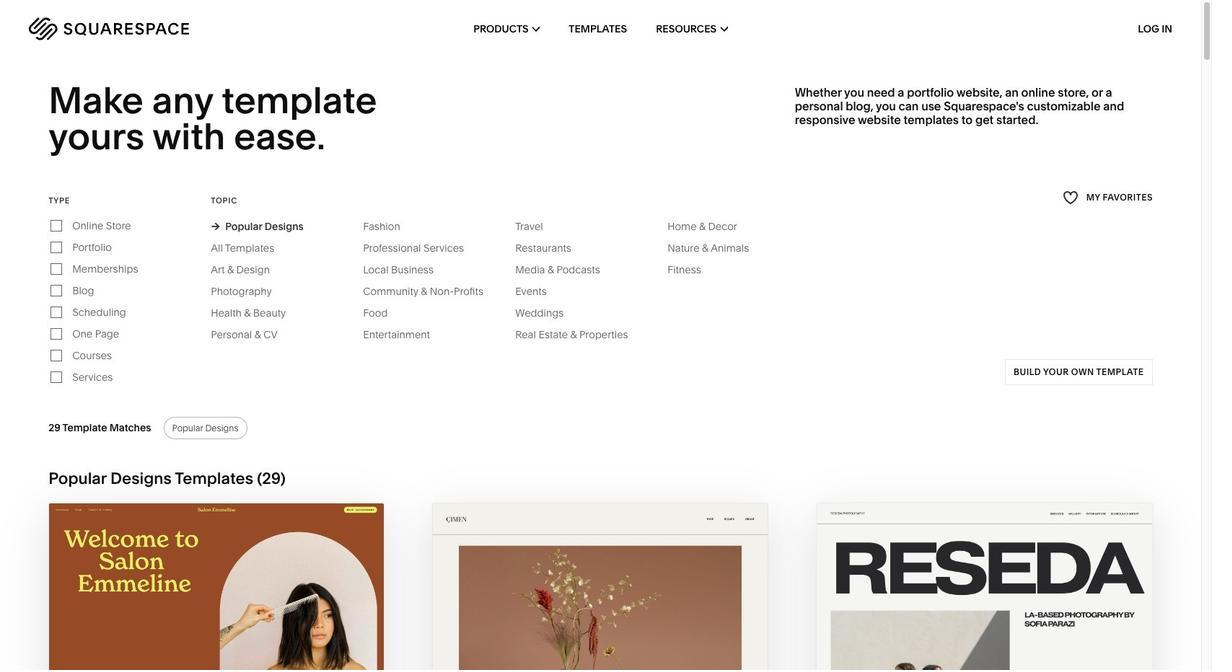 Task type: locate. For each thing, give the bounding box(es) containing it.
emmeline image
[[49, 503, 384, 670]]



Task type: describe. For each thing, give the bounding box(es) containing it.
çimen image
[[433, 503, 768, 670]]

reseda image
[[817, 503, 1152, 670]]



Task type: vqa. For each thing, say whether or not it's contained in the screenshot.
ÇIMEN image
yes



